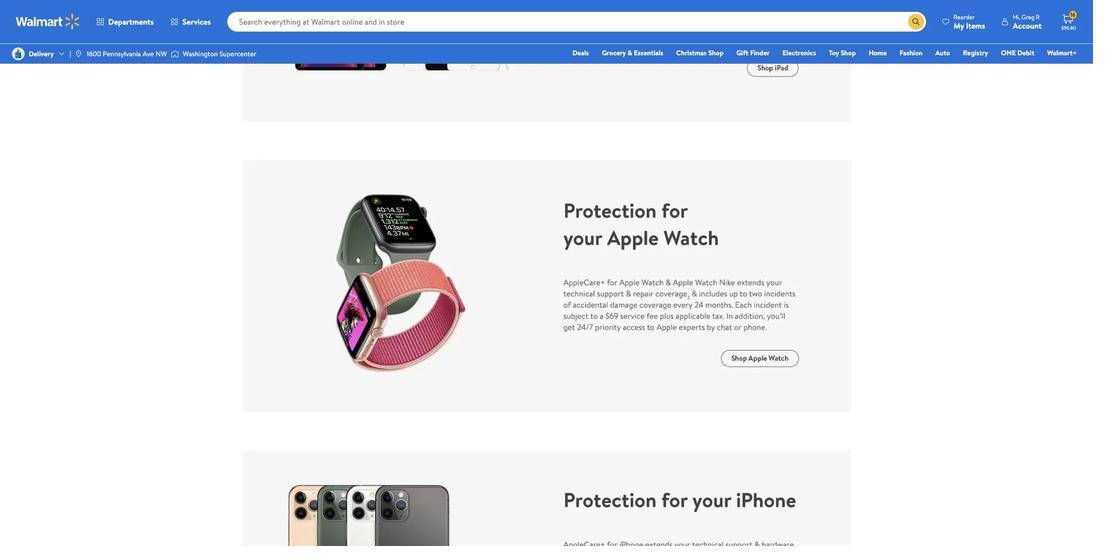 Task type: locate. For each thing, give the bounding box(es) containing it.
 image for 1600 pennsylvania ave nw
[[75, 50, 83, 58]]

auto link
[[931, 47, 955, 58]]

grocery
[[602, 48, 626, 58]]

grocery & essentials link
[[597, 47, 668, 58]]

fashion link
[[895, 47, 927, 58]]

1 shop from the left
[[708, 48, 723, 58]]

 image right "nw"
[[171, 49, 179, 59]]

shop right christmas
[[708, 48, 723, 58]]

hi,
[[1013, 13, 1020, 21]]

essentials
[[634, 48, 663, 58]]

electronics link
[[778, 47, 820, 58]]

1 horizontal spatial shop
[[841, 48, 856, 58]]

services
[[182, 16, 211, 27]]

 image right the |
[[75, 50, 83, 58]]

reorder
[[954, 13, 975, 21]]

walmart+
[[1047, 48, 1077, 58]]

 image
[[12, 47, 25, 60]]

toy shop link
[[824, 47, 860, 58]]

gift finder link
[[732, 47, 774, 58]]

0 horizontal spatial shop
[[708, 48, 723, 58]]

grocery & essentials
[[602, 48, 663, 58]]

2 shop from the left
[[841, 48, 856, 58]]

christmas shop
[[676, 48, 723, 58]]

0 horizontal spatial  image
[[75, 50, 83, 58]]

auto
[[935, 48, 950, 58]]

1600
[[87, 49, 101, 59]]

items
[[966, 20, 985, 31]]

shop right toy
[[841, 48, 856, 58]]

search icon image
[[912, 18, 920, 26]]

shop
[[708, 48, 723, 58], [841, 48, 856, 58]]

my
[[954, 20, 964, 31]]

one
[[1001, 48, 1016, 58]]

pennsylvania
[[103, 49, 141, 59]]

reorder my items
[[954, 13, 985, 31]]

1 horizontal spatial  image
[[171, 49, 179, 59]]

washington
[[183, 49, 218, 59]]

registry link
[[958, 47, 993, 58]]

|
[[70, 49, 71, 59]]

ave
[[143, 49, 154, 59]]

 image for washington supercenter
[[171, 49, 179, 59]]

Walmart Site-Wide search field
[[227, 12, 926, 32]]

$96.80
[[1061, 24, 1076, 31]]

electronics
[[782, 48, 816, 58]]

walmart image
[[16, 14, 80, 30]]

 image
[[171, 49, 179, 59], [75, 50, 83, 58]]

account
[[1013, 20, 1042, 31]]

home link
[[864, 47, 891, 58]]

walmart+ link
[[1043, 47, 1081, 58]]

delivery
[[29, 49, 54, 59]]

deals link
[[568, 47, 593, 58]]

fashion
[[900, 48, 923, 58]]



Task type: describe. For each thing, give the bounding box(es) containing it.
home
[[869, 48, 887, 58]]

finder
[[750, 48, 770, 58]]

one debit
[[1001, 48, 1034, 58]]

&
[[628, 48, 632, 58]]

supercenter
[[219, 49, 256, 59]]

christmas shop link
[[672, 47, 728, 58]]

washington supercenter
[[183, 49, 256, 59]]

debit
[[1017, 48, 1034, 58]]

toy shop
[[829, 48, 856, 58]]

gift finder
[[736, 48, 770, 58]]

nw
[[156, 49, 167, 59]]

hi, greg r account
[[1013, 13, 1042, 31]]

departments
[[108, 16, 154, 27]]

1600 pennsylvania ave nw
[[87, 49, 167, 59]]

deals
[[572, 48, 589, 58]]

departments button
[[88, 10, 162, 34]]

one debit link
[[997, 47, 1039, 58]]

services button
[[162, 10, 219, 34]]

16
[[1070, 10, 1076, 19]]

gift
[[736, 48, 748, 58]]

greg
[[1021, 13, 1034, 21]]

registry
[[963, 48, 988, 58]]

shop for christmas shop
[[708, 48, 723, 58]]

christmas
[[676, 48, 707, 58]]

shop for toy shop
[[841, 48, 856, 58]]

clear search field text image
[[896, 18, 904, 25]]

toy
[[829, 48, 839, 58]]

r
[[1036, 13, 1040, 21]]

Search search field
[[227, 12, 926, 32]]



Task type: vqa. For each thing, say whether or not it's contained in the screenshot.
ONE DEBIT at right
yes



